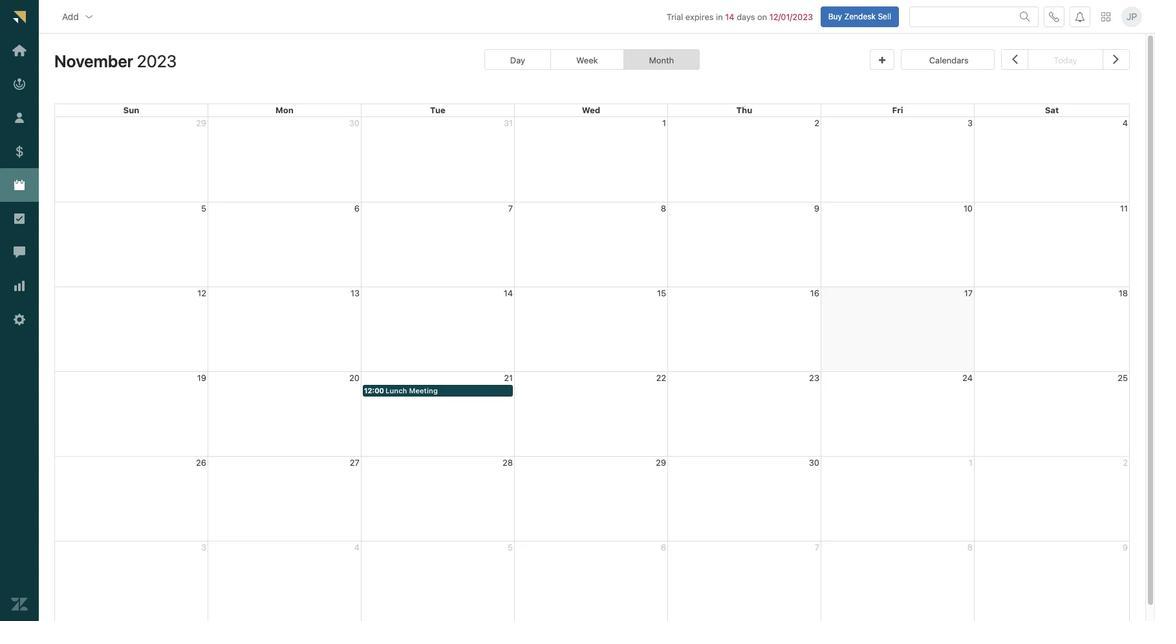 Task type: locate. For each thing, give the bounding box(es) containing it.
0 vertical spatial 6
[[355, 203, 360, 213]]

4
[[1123, 118, 1129, 128], [355, 542, 360, 553]]

1 horizontal spatial 29
[[656, 457, 667, 468]]

18
[[1120, 288, 1129, 298]]

zendesk products image
[[1102, 12, 1111, 21]]

buy zendesk sell button
[[821, 6, 900, 27]]

6
[[355, 203, 360, 213], [661, 542, 667, 553]]

meeting
[[409, 387, 438, 395]]

0 horizontal spatial 7
[[509, 203, 513, 213]]

search image
[[1021, 11, 1031, 22]]

angle left image
[[1013, 51, 1019, 67]]

1 horizontal spatial 6
[[661, 542, 667, 553]]

29
[[196, 118, 206, 128], [656, 457, 667, 468]]

1 vertical spatial 5
[[508, 542, 513, 553]]

1 vertical spatial 14
[[504, 288, 513, 298]]

3
[[968, 118, 973, 128], [201, 542, 206, 553]]

8
[[661, 203, 667, 213], [968, 542, 973, 553]]

lunch
[[386, 387, 407, 395]]

12:00 lunch meeting
[[364, 387, 438, 395]]

0 vertical spatial 2
[[815, 118, 820, 128]]

2023
[[137, 51, 177, 71]]

12
[[198, 288, 206, 298]]

0 horizontal spatial 4
[[355, 542, 360, 553]]

1 vertical spatial 29
[[656, 457, 667, 468]]

1 horizontal spatial 30
[[810, 457, 820, 468]]

mon
[[276, 105, 294, 115]]

0 horizontal spatial 5
[[201, 203, 206, 213]]

1
[[663, 118, 667, 128], [970, 457, 973, 468]]

2
[[815, 118, 820, 128], [1124, 457, 1129, 468]]

1 horizontal spatial 9
[[1124, 542, 1129, 553]]

11
[[1121, 203, 1129, 213]]

expires
[[686, 11, 714, 22]]

1 vertical spatial 3
[[201, 542, 206, 553]]

angle right image
[[1114, 51, 1120, 67]]

21
[[504, 373, 513, 383]]

days
[[737, 11, 756, 22]]

1 horizontal spatial 3
[[968, 118, 973, 128]]

1 horizontal spatial 1
[[970, 457, 973, 468]]

0 horizontal spatial 29
[[196, 118, 206, 128]]

0 horizontal spatial 8
[[661, 203, 667, 213]]

0 horizontal spatial 9
[[815, 203, 820, 213]]

1 vertical spatial 4
[[355, 542, 360, 553]]

zendesk
[[845, 11, 876, 21]]

0 horizontal spatial 1
[[663, 118, 667, 128]]

0 vertical spatial 9
[[815, 203, 820, 213]]

calls image
[[1050, 11, 1060, 22]]

1 horizontal spatial 14
[[726, 11, 735, 22]]

24
[[963, 373, 973, 383]]

jp button
[[1122, 6, 1143, 27]]

0 vertical spatial 8
[[661, 203, 667, 213]]

0 horizontal spatial 2
[[815, 118, 820, 128]]

26
[[196, 457, 206, 468]]

7
[[509, 203, 513, 213], [815, 542, 820, 553]]

13
[[351, 288, 360, 298]]

23
[[810, 373, 820, 383]]

14
[[726, 11, 735, 22], [504, 288, 513, 298]]

1 horizontal spatial 8
[[968, 542, 973, 553]]

1 vertical spatial 30
[[810, 457, 820, 468]]

0 horizontal spatial 14
[[504, 288, 513, 298]]

1 vertical spatial 7
[[815, 542, 820, 553]]

0 vertical spatial 4
[[1123, 118, 1129, 128]]

sell
[[879, 11, 892, 21]]

25
[[1119, 373, 1129, 383]]

1 vertical spatial 8
[[968, 542, 973, 553]]

1 horizontal spatial 7
[[815, 542, 820, 553]]

bell image
[[1076, 11, 1086, 22]]

30
[[349, 118, 360, 128], [810, 457, 820, 468]]

9
[[815, 203, 820, 213], [1124, 542, 1129, 553]]

27
[[350, 457, 360, 468]]

1 horizontal spatial 2
[[1124, 457, 1129, 468]]

calendars
[[930, 55, 969, 65]]

20
[[350, 373, 360, 383]]

trial
[[667, 11, 684, 22]]

fri
[[893, 105, 904, 115]]

0 horizontal spatial 6
[[355, 203, 360, 213]]

day
[[511, 55, 526, 65]]

5
[[201, 203, 206, 213], [508, 542, 513, 553]]

15
[[658, 288, 667, 298]]

0 horizontal spatial 30
[[349, 118, 360, 128]]



Task type: vqa. For each thing, say whether or not it's contained in the screenshot.
Select to the bottom
no



Task type: describe. For each thing, give the bounding box(es) containing it.
1 vertical spatial 1
[[970, 457, 973, 468]]

0 vertical spatial 14
[[726, 11, 735, 22]]

november
[[54, 51, 133, 71]]

trial expires in 14 days on 12/01/2023
[[667, 11, 814, 22]]

0 vertical spatial 29
[[196, 118, 206, 128]]

buy zendesk sell
[[829, 11, 892, 21]]

add button
[[52, 4, 105, 30]]

0 vertical spatial 1
[[663, 118, 667, 128]]

16
[[811, 288, 820, 298]]

22
[[657, 373, 667, 383]]

month
[[650, 55, 675, 65]]

sat
[[1046, 105, 1060, 115]]

add
[[62, 11, 79, 22]]

1 horizontal spatial 4
[[1123, 118, 1129, 128]]

19
[[197, 373, 206, 383]]

in
[[717, 11, 723, 22]]

31
[[504, 118, 513, 128]]

zendesk image
[[11, 596, 28, 613]]

0 horizontal spatial 3
[[201, 542, 206, 553]]

on
[[758, 11, 768, 22]]

plus image
[[880, 56, 886, 65]]

november 2023
[[54, 51, 177, 71]]

tue
[[431, 105, 446, 115]]

chevron down image
[[84, 11, 94, 22]]

1 vertical spatial 2
[[1124, 457, 1129, 468]]

0 vertical spatial 30
[[349, 118, 360, 128]]

1 vertical spatial 9
[[1124, 542, 1129, 553]]

jp
[[1127, 11, 1138, 22]]

17
[[965, 288, 973, 298]]

thu
[[737, 105, 753, 115]]

week
[[577, 55, 598, 65]]

12:00
[[364, 387, 384, 395]]

0 vertical spatial 5
[[201, 203, 206, 213]]

buy
[[829, 11, 843, 21]]

wed
[[582, 105, 601, 115]]

1 horizontal spatial 5
[[508, 542, 513, 553]]

1 vertical spatial 6
[[661, 542, 667, 553]]

today
[[1055, 55, 1078, 65]]

0 vertical spatial 3
[[968, 118, 973, 128]]

10
[[964, 203, 973, 213]]

0 vertical spatial 7
[[509, 203, 513, 213]]

12/01/2023
[[770, 11, 814, 22]]

28
[[503, 457, 513, 468]]

sun
[[123, 105, 139, 115]]



